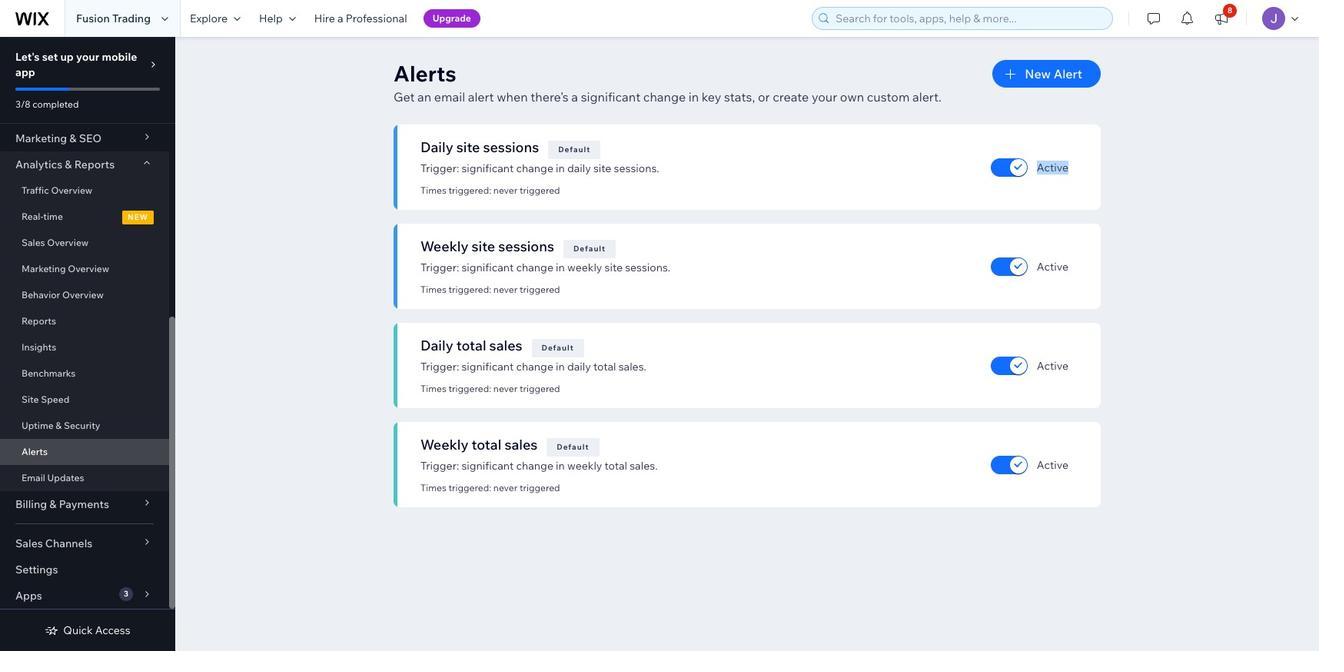 Task type: describe. For each thing, give the bounding box(es) containing it.
trigger: for daily site sessions
[[421, 161, 459, 175]]

marketing overview link
[[0, 256, 169, 282]]

new alert button
[[993, 60, 1101, 88]]

trigger: significant change in daily total sales.
[[421, 360, 647, 374]]

upgrade button
[[423, 9, 480, 28]]

never for daily total sales
[[493, 383, 518, 394]]

default for daily site sessions
[[558, 145, 591, 155]]

times triggered: never triggered for daily total sales
[[421, 383, 560, 394]]

active for daily total sales
[[1037, 359, 1069, 373]]

billing & payments button
[[0, 491, 169, 517]]

in for weekly site sessions
[[556, 261, 565, 274]]

email updates
[[22, 472, 84, 484]]

fusion
[[76, 12, 110, 25]]

benchmarks
[[22, 368, 76, 379]]

or
[[758, 89, 770, 105]]

change for weekly site sessions
[[516, 261, 554, 274]]

0 vertical spatial a
[[338, 12, 343, 25]]

significant inside alerts get an email alert when there's a significant change in key stats, or create your own custom alert.
[[581, 89, 641, 105]]

access
[[95, 624, 130, 637]]

overview for traffic overview
[[51, 185, 92, 196]]

sessions. for weekly site sessions
[[625, 261, 671, 274]]

change for daily total sales
[[516, 360, 554, 374]]

trigger: for daily total sales
[[421, 360, 459, 374]]

weekly for weekly total sales
[[421, 436, 469, 454]]

alert
[[468, 89, 494, 105]]

billing & payments
[[15, 497, 109, 511]]

times for daily total sales
[[421, 383, 447, 394]]

triggered: for daily total sales
[[449, 383, 491, 394]]

get
[[394, 89, 415, 105]]

trigger: for weekly site sessions
[[421, 261, 459, 274]]

default for weekly total sales
[[557, 442, 589, 452]]

your inside alerts get an email alert when there's a significant change in key stats, or create your own custom alert.
[[812, 89, 837, 105]]

analytics & reports button
[[0, 151, 169, 178]]

sessions for daily site sessions
[[483, 138, 539, 156]]

real-
[[22, 211, 43, 222]]

behavior overview link
[[0, 282, 169, 308]]

trigger: significant change in weekly site sessions.
[[421, 261, 671, 274]]

upgrade
[[433, 12, 471, 24]]

an
[[418, 89, 432, 105]]

overview for behavior overview
[[62, 289, 104, 301]]

sales overview link
[[0, 230, 169, 256]]

hire
[[314, 12, 335, 25]]

marketing & seo button
[[0, 125, 169, 151]]

there's
[[531, 89, 569, 105]]

payments
[[59, 497, 109, 511]]

help
[[259, 12, 283, 25]]

traffic
[[22, 185, 49, 196]]

email
[[434, 89, 465, 105]]

triggered for weekly total sales
[[520, 482, 560, 494]]

times triggered: never triggered for weekly site sessions
[[421, 284, 560, 295]]

daily for daily total sales
[[421, 337, 453, 354]]

triggered: for weekly total sales
[[449, 482, 491, 494]]

triggered: for daily site sessions
[[449, 185, 491, 196]]

insights
[[22, 341, 56, 353]]

daily site sessions
[[421, 138, 539, 156]]

site speed
[[22, 394, 69, 405]]

daily for sessions
[[567, 161, 591, 175]]

let's
[[15, 50, 40, 64]]

1 vertical spatial reports
[[22, 315, 56, 327]]

behavior
[[22, 289, 60, 301]]

apps
[[15, 589, 42, 603]]

seo
[[79, 131, 102, 145]]

change for weekly total sales
[[516, 459, 554, 473]]

marketing for marketing overview
[[22, 263, 66, 274]]

marketing for marketing & seo
[[15, 131, 67, 145]]

benchmarks link
[[0, 361, 169, 387]]

marketing & seo
[[15, 131, 102, 145]]

3/8
[[15, 98, 30, 110]]

weekly site sessions
[[421, 238, 554, 255]]

quick access button
[[45, 624, 130, 637]]

sales for sales channels
[[15, 537, 43, 550]]

analytics
[[15, 158, 62, 171]]

times for daily site sessions
[[421, 185, 447, 196]]

app
[[15, 65, 35, 79]]

daily for daily site sessions
[[421, 138, 453, 156]]

sales channels button
[[0, 531, 169, 557]]

when
[[497, 89, 528, 105]]

set
[[42, 50, 58, 64]]

in for daily total sales
[[556, 360, 565, 374]]

sessions. for daily site sessions
[[614, 161, 659, 175]]

marketing overview
[[22, 263, 109, 274]]

daily total sales
[[421, 337, 522, 354]]

3
[[124, 589, 128, 599]]

daily for sales
[[567, 360, 591, 374]]

trigger: significant change in daily site sessions.
[[421, 161, 659, 175]]

default for daily total sales
[[542, 343, 574, 353]]

email updates link
[[0, 465, 169, 491]]

traffic overview link
[[0, 178, 169, 204]]

completed
[[32, 98, 79, 110]]

security
[[64, 420, 100, 431]]

active for daily site sessions
[[1037, 160, 1069, 174]]

sales channels
[[15, 537, 93, 550]]

overview for marketing overview
[[68, 263, 109, 274]]

trading
[[112, 12, 151, 25]]

change inside alerts get an email alert when there's a significant change in key stats, or create your own custom alert.
[[643, 89, 686, 105]]

8
[[1228, 5, 1233, 15]]

hire a professional link
[[305, 0, 416, 37]]

channels
[[45, 537, 93, 550]]

weekly for sessions
[[567, 261, 602, 274]]

trigger: significant change in weekly total sales.
[[421, 459, 658, 473]]

speed
[[41, 394, 69, 405]]

significant for daily site sessions
[[462, 161, 514, 175]]

alert
[[1054, 66, 1083, 81]]



Task type: locate. For each thing, give the bounding box(es) containing it.
0 vertical spatial sessions
[[483, 138, 539, 156]]

your right up
[[76, 50, 99, 64]]

1 weekly from the top
[[421, 238, 469, 255]]

analytics & reports
[[15, 158, 115, 171]]

1 vertical spatial alerts
[[22, 446, 48, 457]]

hire a professional
[[314, 12, 407, 25]]

reports link
[[0, 308, 169, 334]]

overview down analytics & reports
[[51, 185, 92, 196]]

1 times triggered: never triggered from the top
[[421, 185, 560, 196]]

daily
[[421, 138, 453, 156], [421, 337, 453, 354]]

weekly for weekly site sessions
[[421, 238, 469, 255]]

trigger: down weekly site sessions
[[421, 261, 459, 274]]

sales.
[[619, 360, 647, 374], [630, 459, 658, 473]]

in
[[689, 89, 699, 105], [556, 161, 565, 175], [556, 261, 565, 274], [556, 360, 565, 374], [556, 459, 565, 473]]

4 never from the top
[[493, 482, 518, 494]]

sessions.
[[614, 161, 659, 175], [625, 261, 671, 274]]

1 trigger: from the top
[[421, 161, 459, 175]]

sessions up trigger: significant change in daily site sessions.
[[483, 138, 539, 156]]

significant for weekly total sales
[[462, 459, 514, 473]]

& for analytics
[[65, 158, 72, 171]]

a inside alerts get an email alert when there's a significant change in key stats, or create your own custom alert.
[[572, 89, 578, 105]]

overview for sales overview
[[47, 237, 89, 248]]

3 triggered: from the top
[[449, 383, 491, 394]]

professional
[[346, 12, 407, 25]]

never for weekly site sessions
[[493, 284, 518, 295]]

traffic overview
[[22, 185, 92, 196]]

0 vertical spatial weekly
[[567, 261, 602, 274]]

0 vertical spatial daily
[[421, 138, 453, 156]]

triggered for weekly site sessions
[[520, 284, 560, 295]]

&
[[69, 131, 77, 145], [65, 158, 72, 171], [56, 420, 62, 431], [49, 497, 57, 511]]

default for weekly site sessions
[[574, 244, 606, 254]]

1 vertical spatial weekly
[[421, 436, 469, 454]]

sales inside popup button
[[15, 537, 43, 550]]

never down trigger: significant change in daily total sales.
[[493, 383, 518, 394]]

0 horizontal spatial your
[[76, 50, 99, 64]]

never down the trigger: significant change in weekly site sessions.
[[493, 284, 518, 295]]

site speed link
[[0, 387, 169, 413]]

2 daily from the top
[[421, 337, 453, 354]]

1 vertical spatial marketing
[[22, 263, 66, 274]]

sales for sales overview
[[22, 237, 45, 248]]

0 vertical spatial sales
[[489, 337, 522, 354]]

sidebar element
[[0, 0, 175, 651]]

overview down the marketing overview link
[[62, 289, 104, 301]]

3 triggered from the top
[[520, 383, 560, 394]]

significant for daily total sales
[[462, 360, 514, 374]]

sessions for weekly site sessions
[[498, 238, 554, 255]]

your
[[76, 50, 99, 64], [812, 89, 837, 105]]

alerts for alerts get an email alert when there's a significant change in key stats, or create your own custom alert.
[[394, 60, 457, 87]]

sales overview
[[22, 237, 89, 248]]

never for weekly total sales
[[493, 482, 518, 494]]

your left own
[[812, 89, 837, 105]]

4 times triggered: never triggered from the top
[[421, 482, 560, 494]]

sales down the real-
[[22, 237, 45, 248]]

1 times from the top
[[421, 185, 447, 196]]

uptime & security link
[[0, 413, 169, 439]]

default up trigger: significant change in daily total sales.
[[542, 343, 574, 353]]

sales
[[22, 237, 45, 248], [15, 537, 43, 550]]

new alert
[[1025, 66, 1083, 81]]

0 vertical spatial weekly
[[421, 238, 469, 255]]

default up trigger: significant change in weekly total sales.
[[557, 442, 589, 452]]

sales. for daily total sales
[[619, 360, 647, 374]]

change down weekly site sessions
[[516, 261, 554, 274]]

reports
[[74, 158, 115, 171], [22, 315, 56, 327]]

own
[[840, 89, 864, 105]]

1 vertical spatial sales
[[505, 436, 538, 454]]

change left key
[[643, 89, 686, 105]]

default
[[558, 145, 591, 155], [574, 244, 606, 254], [542, 343, 574, 353], [557, 442, 589, 452]]

default up the trigger: significant change in weekly site sessions.
[[574, 244, 606, 254]]

Search for tools, apps, help & more... field
[[831, 8, 1108, 29]]

1 daily from the top
[[567, 161, 591, 175]]

alerts up an
[[394, 60, 457, 87]]

& inside uptime & security link
[[56, 420, 62, 431]]

1 vertical spatial sales.
[[630, 459, 658, 473]]

3/8 completed
[[15, 98, 79, 110]]

& down marketing & seo
[[65, 158, 72, 171]]

1 vertical spatial sessions
[[498, 238, 554, 255]]

overview inside 'link'
[[62, 289, 104, 301]]

1 vertical spatial daily
[[567, 360, 591, 374]]

& for uptime
[[56, 420, 62, 431]]

triggered: down weekly site sessions
[[449, 284, 491, 295]]

0 horizontal spatial a
[[338, 12, 343, 25]]

weekly
[[421, 238, 469, 255], [421, 436, 469, 454]]

change down daily total sales
[[516, 360, 554, 374]]

sales up trigger: significant change in daily total sales.
[[489, 337, 522, 354]]

times triggered: never triggered down weekly total sales
[[421, 482, 560, 494]]

site
[[456, 138, 480, 156], [594, 161, 612, 175], [472, 238, 495, 255], [605, 261, 623, 274]]

significant
[[581, 89, 641, 105], [462, 161, 514, 175], [462, 261, 514, 274], [462, 360, 514, 374], [462, 459, 514, 473]]

behavior overview
[[22, 289, 104, 301]]

uptime & security
[[22, 420, 100, 431]]

3 never from the top
[[493, 383, 518, 394]]

0 vertical spatial sales.
[[619, 360, 647, 374]]

your inside let's set up your mobile app
[[76, 50, 99, 64]]

key
[[702, 89, 721, 105]]

triggered: down daily total sales
[[449, 383, 491, 394]]

a right hire
[[338, 12, 343, 25]]

in for daily site sessions
[[556, 161, 565, 175]]

times triggered: never triggered down daily site sessions
[[421, 185, 560, 196]]

triggered down the trigger: significant change in weekly site sessions.
[[520, 284, 560, 295]]

alerts inside alerts get an email alert when there's a significant change in key stats, or create your own custom alert.
[[394, 60, 457, 87]]

marketing up 'behavior'
[[22, 263, 66, 274]]

trigger: down weekly total sales
[[421, 459, 459, 473]]

4 triggered: from the top
[[449, 482, 491, 494]]

1 vertical spatial sessions.
[[625, 261, 671, 274]]

3 times from the top
[[421, 383, 447, 394]]

times down weekly total sales
[[421, 482, 447, 494]]

triggered down trigger: significant change in daily total sales.
[[520, 383, 560, 394]]

significant down weekly site sessions
[[462, 261, 514, 274]]

0 vertical spatial reports
[[74, 158, 115, 171]]

settings
[[15, 563, 58, 577]]

1 vertical spatial daily
[[421, 337, 453, 354]]

reports up the insights
[[22, 315, 56, 327]]

triggered down trigger: significant change in daily site sessions.
[[520, 185, 560, 196]]

0 horizontal spatial alerts
[[22, 446, 48, 457]]

fusion trading
[[76, 12, 151, 25]]

times for weekly site sessions
[[421, 284, 447, 295]]

1 daily from the top
[[421, 138, 453, 156]]

1 horizontal spatial reports
[[74, 158, 115, 171]]

1 horizontal spatial alerts
[[394, 60, 457, 87]]

0 vertical spatial alerts
[[394, 60, 457, 87]]

1 vertical spatial sales
[[15, 537, 43, 550]]

& inside marketing & seo dropdown button
[[69, 131, 77, 145]]

new
[[128, 212, 148, 222]]

never down trigger: significant change in weekly total sales.
[[493, 482, 518, 494]]

trigger:
[[421, 161, 459, 175], [421, 261, 459, 274], [421, 360, 459, 374], [421, 459, 459, 473]]

1 vertical spatial a
[[572, 89, 578, 105]]

sessions up the trigger: significant change in weekly site sessions.
[[498, 238, 554, 255]]

triggered for daily total sales
[[520, 383, 560, 394]]

2 triggered from the top
[[520, 284, 560, 295]]

weekly total sales
[[421, 436, 538, 454]]

2 times triggered: never triggered from the top
[[421, 284, 560, 295]]

triggered: for weekly site sessions
[[449, 284, 491, 295]]

total
[[456, 337, 486, 354], [594, 360, 616, 374], [472, 436, 502, 454], [605, 459, 627, 473]]

2 weekly from the top
[[567, 459, 602, 473]]

2 never from the top
[[493, 284, 518, 295]]

sales. for weekly total sales
[[630, 459, 658, 473]]

triggered
[[520, 185, 560, 196], [520, 284, 560, 295], [520, 383, 560, 394], [520, 482, 560, 494]]

overview
[[51, 185, 92, 196], [47, 237, 89, 248], [68, 263, 109, 274], [62, 289, 104, 301]]

sales for daily total sales
[[489, 337, 522, 354]]

time
[[43, 211, 63, 222]]

quick
[[63, 624, 93, 637]]

reports inside popup button
[[74, 158, 115, 171]]

marketing up analytics
[[15, 131, 67, 145]]

significant down daily site sessions
[[462, 161, 514, 175]]

a right there's
[[572, 89, 578, 105]]

1 never from the top
[[493, 185, 518, 196]]

1 triggered: from the top
[[449, 185, 491, 196]]

2 trigger: from the top
[[421, 261, 459, 274]]

alerts get an email alert when there's a significant change in key stats, or create your own custom alert.
[[394, 60, 942, 105]]

billing
[[15, 497, 47, 511]]

2 triggered: from the top
[[449, 284, 491, 295]]

change down weekly total sales
[[516, 459, 554, 473]]

change for daily site sessions
[[516, 161, 554, 175]]

in for weekly total sales
[[556, 459, 565, 473]]

2 times from the top
[[421, 284, 447, 295]]

triggered: down daily site sessions
[[449, 185, 491, 196]]

1 weekly from the top
[[567, 261, 602, 274]]

times down daily site sessions
[[421, 185, 447, 196]]

trigger: down daily total sales
[[421, 360, 459, 374]]

updates
[[47, 472, 84, 484]]

never
[[493, 185, 518, 196], [493, 284, 518, 295], [493, 383, 518, 394], [493, 482, 518, 494]]

create
[[773, 89, 809, 105]]

active for weekly total sales
[[1037, 458, 1069, 472]]

daily
[[567, 161, 591, 175], [567, 360, 591, 374]]

real-time
[[22, 211, 63, 222]]

email
[[22, 472, 45, 484]]

& right "billing"
[[49, 497, 57, 511]]

times triggered: never triggered for daily site sessions
[[421, 185, 560, 196]]

4 triggered from the top
[[520, 482, 560, 494]]

sessions
[[483, 138, 539, 156], [498, 238, 554, 255]]

sales for weekly total sales
[[505, 436, 538, 454]]

& for billing
[[49, 497, 57, 511]]

& left seo
[[69, 131, 77, 145]]

0 vertical spatial sessions.
[[614, 161, 659, 175]]

uptime
[[22, 420, 54, 431]]

insights link
[[0, 334, 169, 361]]

significant for weekly site sessions
[[462, 261, 514, 274]]

help button
[[250, 0, 305, 37]]

0 horizontal spatial reports
[[22, 315, 56, 327]]

alerts link
[[0, 439, 169, 465]]

1 horizontal spatial your
[[812, 89, 837, 105]]

trigger: down daily site sessions
[[421, 161, 459, 175]]

alert.
[[913, 89, 942, 105]]

alerts up the email
[[22, 446, 48, 457]]

never for daily site sessions
[[493, 185, 518, 196]]

times
[[421, 185, 447, 196], [421, 284, 447, 295], [421, 383, 447, 394], [421, 482, 447, 494]]

custom
[[867, 89, 910, 105]]

times for weekly total sales
[[421, 482, 447, 494]]

weekly
[[567, 261, 602, 274], [567, 459, 602, 473]]

1 active from the top
[[1037, 160, 1069, 174]]

overview up marketing overview
[[47, 237, 89, 248]]

times up daily total sales
[[421, 284, 447, 295]]

0 vertical spatial your
[[76, 50, 99, 64]]

up
[[60, 50, 74, 64]]

4 trigger: from the top
[[421, 459, 459, 473]]

triggered: down weekly total sales
[[449, 482, 491, 494]]

a
[[338, 12, 343, 25], [572, 89, 578, 105]]

site
[[22, 394, 39, 405]]

alerts inside sidebar element
[[22, 446, 48, 457]]

weekly for sales
[[567, 459, 602, 473]]

in inside alerts get an email alert when there's a significant change in key stats, or create your own custom alert.
[[689, 89, 699, 105]]

0 vertical spatial sales
[[22, 237, 45, 248]]

triggered:
[[449, 185, 491, 196], [449, 284, 491, 295], [449, 383, 491, 394], [449, 482, 491, 494]]

never down trigger: significant change in daily site sessions.
[[493, 185, 518, 196]]

alerts for alerts
[[22, 446, 48, 457]]

2 daily from the top
[[567, 360, 591, 374]]

marketing inside dropdown button
[[15, 131, 67, 145]]

quick access
[[63, 624, 130, 637]]

1 vertical spatial weekly
[[567, 459, 602, 473]]

mobile
[[102, 50, 137, 64]]

default up trigger: significant change in daily site sessions.
[[558, 145, 591, 155]]

1 vertical spatial your
[[812, 89, 837, 105]]

significant down daily total sales
[[462, 360, 514, 374]]

0 vertical spatial daily
[[567, 161, 591, 175]]

let's set up your mobile app
[[15, 50, 137, 79]]

times triggered: never triggered down weekly site sessions
[[421, 284, 560, 295]]

alerts
[[394, 60, 457, 87], [22, 446, 48, 457]]

change
[[643, 89, 686, 105], [516, 161, 554, 175], [516, 261, 554, 274], [516, 360, 554, 374], [516, 459, 554, 473]]

times triggered: never triggered down daily total sales
[[421, 383, 560, 394]]

& inside analytics & reports popup button
[[65, 158, 72, 171]]

& inside billing & payments popup button
[[49, 497, 57, 511]]

triggered down trigger: significant change in weekly total sales.
[[520, 482, 560, 494]]

sales up trigger: significant change in weekly total sales.
[[505, 436, 538, 454]]

triggered for daily site sessions
[[520, 185, 560, 196]]

times triggered: never triggered for weekly total sales
[[421, 482, 560, 494]]

3 times triggered: never triggered from the top
[[421, 383, 560, 394]]

times down daily total sales
[[421, 383, 447, 394]]

significant right there's
[[581, 89, 641, 105]]

reports down seo
[[74, 158, 115, 171]]

3 trigger: from the top
[[421, 360, 459, 374]]

8 button
[[1205, 0, 1239, 37]]

sales up settings
[[15, 537, 43, 550]]

trigger: for weekly total sales
[[421, 459, 459, 473]]

settings link
[[0, 557, 169, 583]]

& for marketing
[[69, 131, 77, 145]]

1 horizontal spatial a
[[572, 89, 578, 105]]

change down daily site sessions
[[516, 161, 554, 175]]

& right uptime
[[56, 420, 62, 431]]

active for weekly site sessions
[[1037, 259, 1069, 273]]

overview down sales overview link
[[68, 263, 109, 274]]

new
[[1025, 66, 1051, 81]]

significant down weekly total sales
[[462, 459, 514, 473]]

2 weekly from the top
[[421, 436, 469, 454]]

4 times from the top
[[421, 482, 447, 494]]

stats,
[[724, 89, 755, 105]]

1 triggered from the top
[[520, 185, 560, 196]]

4 active from the top
[[1037, 458, 1069, 472]]

3 active from the top
[[1037, 359, 1069, 373]]

2 active from the top
[[1037, 259, 1069, 273]]

0 vertical spatial marketing
[[15, 131, 67, 145]]



Task type: vqa. For each thing, say whether or not it's contained in the screenshot.
rightmost reports
yes



